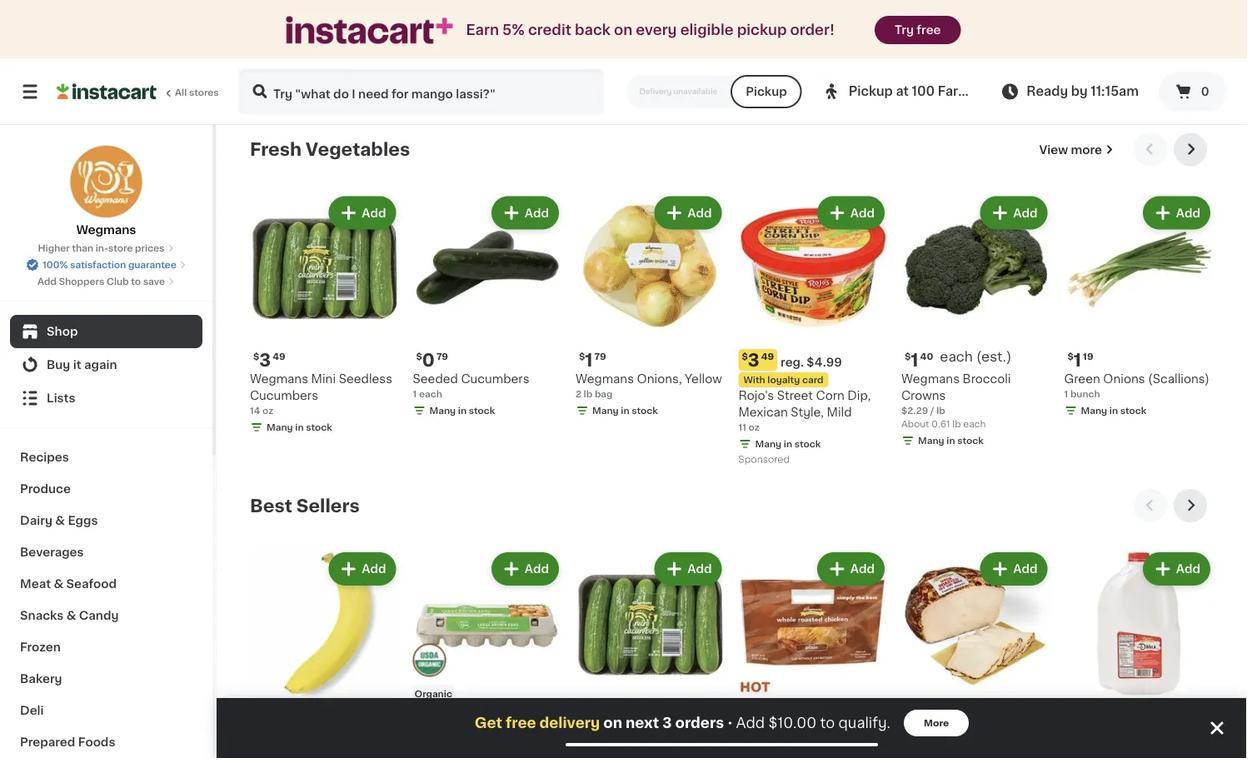 Task type: describe. For each thing, give the bounding box(es) containing it.
sellers
[[296, 498, 360, 515]]

lb up '0.42'
[[774, 69, 783, 78]]

1 for $ 1 79
[[585, 352, 593, 369]]

back
[[575, 23, 611, 37]]

79 for 0
[[437, 353, 448, 362]]

12 inside 5 wegmans organic large brown eggs, 12 count
[[488, 747, 500, 758]]

higher
[[38, 244, 70, 253]]

$ inside "element"
[[742, 353, 748, 362]]

in down strawberries, family pack
[[1110, 85, 1118, 95]]

apples
[[739, 53, 780, 64]]

79 for 1
[[595, 353, 606, 362]]

at
[[896, 85, 909, 98]]

wegmans inside $ 3 wegmans mini seedless cucumbers
[[576, 730, 634, 742]]

next
[[626, 716, 659, 730]]

bananas, inside organic bananas, bunch $0.79 / lb about 2.58 lb each
[[462, 36, 516, 48]]

yellow
[[685, 374, 722, 385]]

lists
[[47, 393, 75, 404]]

$ inside '$ 11 49'
[[742, 709, 748, 718]]

stock inside wegmans clementines, bagged 2 lb bag many in stock
[[632, 85, 658, 95]]

Search field
[[240, 70, 603, 113]]

again
[[84, 359, 117, 371]]

every
[[636, 23, 677, 37]]

try
[[895, 24, 914, 36]]

product group containing each (est.)
[[250, 550, 400, 758]]

in down onions
[[1110, 407, 1118, 416]]

3 inside treatment tracker modal 'dialog'
[[663, 716, 672, 730]]

$ 12 09
[[905, 708, 945, 725]]

/ inside bananas, sold by the each $0.59 / lb about 0.37 lb each
[[280, 69, 284, 78]]

prepared foods
[[20, 737, 115, 748]]

about inside bananas, sold by the each $0.59 / lb about 0.37 lb each
[[250, 82, 278, 91]]

on inside treatment tracker modal 'dialog'
[[604, 716, 623, 730]]

oz inside rojo's street corn dip, mexican style, mild 11 oz
[[749, 423, 760, 433]]

roasted for wegmans oven roasted off the bone turke
[[997, 730, 1046, 742]]

$ up try at the right top of page
[[905, 15, 911, 24]]

pickup for pickup
[[746, 86, 787, 98]]

more
[[924, 719, 949, 728]]

$ inside $ 1 79
[[579, 353, 585, 362]]

& for snacks
[[66, 610, 76, 622]]

1 horizontal spatial 12
[[911, 708, 930, 725]]

shop
[[47, 326, 78, 338]]

0 vertical spatial on
[[614, 23, 633, 37]]

2 for 1
[[576, 390, 582, 399]]

order!
[[791, 23, 835, 37]]

$ 11 49
[[742, 708, 778, 725]]

green
[[1065, 374, 1101, 385]]

club
[[107, 277, 129, 286]]

item badge image
[[413, 644, 446, 678]]

$3.49
[[739, 69, 766, 78]]

(est.) inside button
[[328, 707, 364, 720]]

pickup for pickup at 100 farm view
[[849, 85, 893, 98]]

wegmans onions, yellow 2 lb bag
[[576, 374, 722, 399]]

04
[[435, 15, 448, 24]]

0.61
[[932, 420, 950, 429]]

satisfaction
[[70, 260, 126, 270]]

/ inside organic bananas, bunch $0.79 / lb about 2.58 lb each
[[441, 52, 445, 61]]

$ 3 wegmans mini seedless cucumbers
[[576, 708, 718, 758]]

container
[[927, 52, 974, 61]]

the inside wegmans oven roasted off the bone turke
[[924, 747, 943, 758]]

in down "2.58"
[[458, 82, 467, 91]]

produce link
[[10, 473, 203, 505]]

dairy & eggs link
[[10, 505, 203, 537]]

instacart logo image
[[57, 82, 157, 102]]

1 inside green onions (scallions) 1 bunch
[[1065, 390, 1069, 399]]

product group containing 0
[[413, 193, 563, 421]]

14
[[250, 407, 260, 416]]

oven
[[963, 730, 994, 742]]

lb up "0.37"
[[286, 69, 295, 78]]

many down pack at the right top of the page
[[1081, 85, 1108, 95]]

$ 1 48
[[742, 14, 771, 31]]

street
[[777, 390, 813, 402]]

earn 5% credit back on every eligible pickup order!
[[466, 23, 835, 37]]

the inside bananas, sold by the each $0.59 / lb about 0.37 lb each
[[353, 36, 373, 48]]

each (est.) for bananas, sold by the each
[[292, 13, 364, 26]]

wegmans broccoli crowns $2.29 / lb about 0.61 lb each
[[902, 374, 1011, 429]]

bananas, sold by the each $0.59 / lb about 0.37 lb each
[[250, 36, 373, 91]]

large
[[524, 730, 557, 742]]

many in stock down rojo's street corn dip, mexican style, mild 11 oz
[[755, 440, 821, 449]]

free for try
[[917, 24, 941, 36]]

wegmans logo image
[[70, 145, 143, 218]]

view inside popup button
[[974, 85, 1005, 98]]

wegmans for wegmans clementines, bagged 2 lb bag many in stock
[[576, 36, 634, 48]]

green onions (scallions) 1 bunch
[[1065, 374, 1210, 399]]

product group containing 11
[[739, 550, 888, 758]]

19 for green onions (scallions)
[[1083, 353, 1094, 362]]

$ 2 04
[[416, 14, 448, 31]]

$ inside $ 1 40
[[905, 353, 911, 362]]

1 inside seeded cucumbers 1 each
[[413, 390, 417, 399]]

strawberries 16 oz container
[[902, 36, 976, 61]]

lb right "2.58"
[[466, 65, 475, 75]]

reg. $4.99
[[781, 357, 842, 369]]

$0.79
[[413, 52, 439, 61]]

beverages link
[[10, 537, 203, 568]]

express icon image
[[286, 16, 453, 44]]

many down "2.58"
[[430, 82, 456, 91]]

22
[[274, 15, 286, 24]]

1 $ 3 49 from the left
[[253, 352, 286, 369]]

mini inside wegmans mini seedless cucumbers 14 oz
[[311, 374, 336, 385]]

in down 0.61
[[947, 437, 956, 446]]

save
[[143, 277, 165, 286]]

credit
[[528, 23, 572, 37]]

each inside wegmans sugar bee apples $3.49 / lb about 0.42 lb each
[[803, 82, 825, 91]]

$ up '14' at the left bottom of page
[[253, 353, 259, 362]]

many in stock down 0.61
[[918, 437, 984, 446]]

fresh vegetables
[[250, 141, 410, 159]]

seedless inside wegmans mini seedless cucumbers 14 oz
[[339, 374, 393, 385]]

wegmans oven roasted off the bone turke
[[902, 730, 1046, 758]]

crowns
[[902, 390, 946, 402]]

wegmans for wegmans plain roasted chicken, hot
[[739, 730, 797, 742]]

many down bag
[[593, 407, 619, 416]]

each inside organic bananas, bunch $0.79 / lb about 2.58 lb each
[[477, 65, 500, 75]]

organic inside 5 wegmans organic large brown eggs, 12 count
[[474, 730, 521, 742]]

$ inside $ 1 19
[[1068, 353, 1074, 362]]

meat
[[20, 578, 51, 590]]

product group containing 5
[[413, 550, 563, 758]]

strawberries
[[902, 36, 976, 48]]

deli
[[20, 705, 44, 717]]

cucumbers inside wegmans mini seedless cucumbers 14 oz
[[250, 390, 318, 402]]

snacks
[[20, 610, 64, 622]]

lb right "0.37"
[[302, 82, 311, 91]]

each inside the wegmans broccoli crowns $2.29 / lb about 0.61 lb each
[[964, 420, 986, 429]]

$ 5 19 for wegmans clementines, bagged
[[579, 14, 609, 31]]

fresh
[[250, 141, 302, 159]]

reg.
[[781, 357, 804, 369]]

$2.04 each (estimated) element
[[413, 12, 563, 33]]

organic bananas, bunch $0.79 / lb about 2.58 lb each
[[413, 36, 556, 75]]

dairy & eggs
[[20, 515, 98, 527]]

2.58
[[443, 65, 464, 75]]

store
[[108, 244, 133, 253]]

with loyalty card
[[744, 376, 824, 385]]

lb up 0.61
[[937, 407, 946, 416]]

& for dairy
[[55, 515, 65, 527]]

$ 1 40
[[905, 352, 934, 369]]

stock down seeded cucumbers 1 each
[[469, 407, 495, 416]]

brown
[[413, 747, 450, 758]]

49 inside with loyalty card price $3.49. original price $4.99. "element"
[[761, 353, 774, 362]]

item carousel region containing best sellers
[[250, 490, 1214, 758]]

about inside wegmans sugar bee apples $3.49 / lb about 0.42 lb each
[[739, 82, 767, 91]]

all stores link
[[57, 68, 220, 115]]

(est.) for bananas, sold by the each
[[328, 13, 364, 26]]

guarantee
[[128, 260, 177, 270]]

bone
[[946, 747, 977, 758]]

3 up '14' at the left bottom of page
[[259, 352, 271, 369]]

chicken,
[[739, 747, 790, 758]]

add shoppers club to save link
[[37, 275, 175, 288]]

seeded cucumbers 1 each
[[413, 374, 530, 399]]

with
[[744, 376, 766, 385]]

many in stock down "2.58"
[[430, 82, 495, 91]]

treatment tracker modal dialog
[[217, 698, 1248, 758]]

$ right 'credit'
[[579, 15, 585, 24]]

stock down wegmans onions, yellow 2 lb bag
[[632, 407, 658, 416]]

meat & seafood link
[[10, 568, 203, 600]]

$2.29
[[902, 407, 929, 416]]

stock down the wegmans broccoli crowns $2.29 / lb about 0.61 lb each on the right of page
[[958, 437, 984, 446]]

view more
[[1040, 144, 1103, 156]]

family
[[1145, 36, 1188, 48]]

many down wegmans mini seedless cucumbers 14 oz
[[267, 423, 293, 433]]

stock down wegmans mini seedless cucumbers 14 oz
[[306, 423, 332, 433]]

49 for wegmans mini seedless cucumbers
[[273, 353, 286, 362]]

many down "0.37"
[[267, 99, 293, 108]]

40
[[921, 353, 934, 362]]

about inside the wegmans broccoli crowns $2.29 / lb about 0.61 lb each
[[902, 420, 930, 429]]

add shoppers club to save
[[37, 277, 165, 286]]

in inside wegmans clementines, bagged 2 lb bag many in stock
[[621, 85, 630, 95]]

seeded
[[413, 374, 458, 385]]

buy it again
[[47, 359, 117, 371]]

many inside 'product' group
[[430, 407, 456, 416]]

•
[[728, 717, 733, 730]]

3 inside $ 3 wegmans mini seedless cucumbers
[[585, 708, 597, 725]]

wegmans plain roasted chicken, hot
[[739, 730, 881, 758]]

100
[[912, 85, 935, 98]]

2 sponsored badge image from the top
[[739, 456, 789, 465]]

$1.40 each (estimated) element
[[902, 350, 1051, 371]]

frozen link
[[10, 632, 203, 663]]

many in stock down bunch
[[1081, 407, 1147, 416]]

pickup button
[[731, 75, 802, 108]]

in down rojo's street corn dip, mexican style, mild 11 oz
[[784, 440, 793, 449]]



Task type: vqa. For each thing, say whether or not it's contained in the screenshot.
The Frequently Bought Together SECTION
no



Task type: locate. For each thing, give the bounding box(es) containing it.
about down $0.59
[[250, 82, 278, 91]]

earn
[[466, 23, 499, 37]]

$ up green
[[1068, 353, 1074, 362]]

0 vertical spatial item carousel region
[[250, 133, 1214, 476]]

0 vertical spatial mini
[[311, 374, 336, 385]]

5 up bagged
[[585, 14, 597, 31]]

$1.48 each (estimated) element
[[739, 12, 888, 33]]

2 $ 5 19 from the left
[[905, 14, 935, 31]]

0 horizontal spatial $ 5 19
[[579, 14, 609, 31]]

more
[[1071, 144, 1103, 156]]

0 horizontal spatial view
[[974, 85, 1005, 98]]

many in stock down strawberries, family pack
[[1081, 85, 1147, 95]]

/ inside the wegmans broccoli crowns $2.29 / lb about 0.61 lb each
[[931, 407, 935, 416]]

19 inside $ 1 19
[[1083, 353, 1094, 362]]

ready by 11:15am
[[1027, 85, 1139, 98]]

19 for wegmans clementines, bagged
[[599, 15, 609, 24]]

1 bananas, from the left
[[250, 36, 303, 48]]

stock down style,
[[795, 440, 821, 449]]

pickup inside popup button
[[849, 85, 893, 98]]

stock down green onions (scallions) 1 bunch
[[1121, 407, 1147, 416]]

1 vertical spatial 0
[[422, 352, 435, 369]]

lb right 0.61
[[953, 420, 961, 429]]

1 item carousel region from the top
[[250, 133, 1214, 476]]

bananas,
[[250, 36, 303, 48], [462, 36, 516, 48]]

each inside button
[[292, 707, 325, 720]]

add inside treatment tracker modal 'dialog'
[[736, 716, 765, 730]]

best sellers
[[250, 498, 360, 515]]

seedless inside $ 3 wegmans mini seedless cucumbers
[[665, 730, 718, 742]]

each inside seeded cucumbers 1 each
[[419, 390, 442, 399]]

wegmans for wegmans mini seedless cucumbers 14 oz
[[250, 374, 308, 385]]

(est.) inside $1.40 each (estimated) element
[[977, 350, 1012, 364]]

1 horizontal spatial by
[[1071, 85, 1088, 98]]

2 horizontal spatial 19
[[1083, 353, 1094, 362]]

wegmans inside wegmans mini seedless cucumbers 14 oz
[[250, 374, 308, 385]]

2 horizontal spatial 5
[[911, 14, 923, 31]]

many inside wegmans clementines, bagged 2 lb bag many in stock
[[593, 85, 619, 95]]

$ 3 49 inside with loyalty card price $3.49. original price $4.99. "element"
[[742, 352, 774, 369]]

pickup
[[737, 23, 787, 37]]

$0.22 each (estimated) element
[[250, 12, 400, 33]]

/
[[441, 52, 445, 61], [280, 69, 284, 78], [768, 69, 772, 78], [931, 407, 935, 416]]

2 vertical spatial cucumbers
[[576, 747, 644, 758]]

lb right '0.42'
[[792, 82, 800, 91]]

organic inside organic bananas, bunch $0.79 / lb about 2.58 lb each
[[413, 36, 460, 48]]

$
[[416, 15, 422, 24], [579, 15, 585, 24], [742, 15, 748, 24], [905, 15, 911, 24], [253, 353, 259, 362], [416, 353, 422, 362], [579, 353, 585, 362], [742, 353, 748, 362], [905, 353, 911, 362], [1068, 353, 1074, 362], [579, 709, 585, 718], [742, 709, 748, 718], [905, 709, 911, 718]]

wegmans for wegmans
[[76, 224, 136, 236]]

49 inside '$ 11 49'
[[765, 709, 778, 718]]

free for get
[[506, 716, 536, 730]]

49 up wegmans mini seedless cucumbers 14 oz
[[273, 353, 286, 362]]

about down $2.29
[[902, 420, 930, 429]]

many down seeded
[[430, 407, 456, 416]]

2 79 from the left
[[595, 353, 606, 362]]

$ 5 19 for strawberries
[[905, 14, 935, 31]]

3 up with
[[748, 352, 760, 369]]

& left the eggs
[[55, 515, 65, 527]]

1 horizontal spatial $ 3 49
[[742, 352, 774, 369]]

lb inside wegmans clementines, bagged 2 lb bag many in stock
[[584, 69, 593, 78]]

$ left next
[[579, 709, 585, 718]]

1 horizontal spatial bananas,
[[462, 36, 516, 48]]

2 horizontal spatial cucumbers
[[576, 747, 644, 758]]

meat & seafood
[[20, 578, 117, 590]]

79 up bag
[[595, 353, 606, 362]]

pack
[[1065, 53, 1098, 64]]

each inside bananas, sold by the each $0.59 / lb about 0.37 lb each
[[313, 82, 336, 91]]

5%
[[503, 23, 525, 37]]

about down the $3.49 on the right of page
[[739, 82, 767, 91]]

product group containing add
[[1065, 550, 1214, 758]]

$ 3 49 up with
[[742, 352, 774, 369]]

5 for strawberries
[[911, 14, 923, 31]]

3 left next
[[585, 708, 597, 725]]

0 vertical spatial to
[[131, 277, 141, 286]]

vegetables
[[306, 141, 410, 159]]

1 for $ 1 40
[[911, 352, 919, 369]]

each (est.) for wegmans sugar bee apples
[[777, 13, 849, 26]]

sponsored badge image down mexican
[[739, 456, 789, 465]]

5 inside 5 wegmans organic large brown eggs, 12 count
[[422, 708, 434, 725]]

many in stock down bag
[[593, 407, 658, 416]]

1 horizontal spatial roasted
[[997, 730, 1046, 742]]

0 inside button
[[1201, 86, 1210, 98]]

stock down clementines,
[[632, 85, 658, 95]]

1 vertical spatial cucumbers
[[250, 390, 318, 402]]

5 for wegmans clementines, bagged
[[585, 14, 597, 31]]

cucumbers inside seeded cucumbers 1 each
[[461, 374, 530, 385]]

0 horizontal spatial roasted
[[831, 730, 881, 742]]

about inside organic bananas, bunch $0.79 / lb about 2.58 lb each
[[413, 65, 441, 75]]

49 for wegmans plain roasted chicken, hot
[[765, 709, 778, 718]]

0 horizontal spatial 19
[[599, 15, 609, 24]]

16
[[902, 52, 912, 61]]

0 horizontal spatial bananas,
[[250, 36, 303, 48]]

wegmans up crowns
[[902, 374, 960, 385]]

$ 5 19 up strawberries
[[905, 14, 935, 31]]

0 horizontal spatial oz
[[263, 407, 273, 416]]

recipes link
[[10, 442, 203, 473]]

1 vertical spatial item carousel region
[[250, 490, 1214, 758]]

organic for organic bananas, bunch $0.79 / lb about 2.58 lb each
[[413, 36, 460, 48]]

1 sponsored badge image from the top
[[739, 95, 789, 104]]

0 vertical spatial the
[[353, 36, 373, 48]]

$ 5 19
[[579, 14, 609, 31], [905, 14, 935, 31]]

by right sold
[[335, 36, 351, 48]]

wegmans inside wegmans onions, yellow 2 lb bag
[[576, 374, 634, 385]]

$ inside the $ 2 04
[[416, 15, 422, 24]]

recipes
[[20, 452, 69, 463]]

49 left reg.
[[761, 353, 774, 362]]

hot
[[793, 747, 814, 758]]

seedless
[[339, 374, 393, 385], [665, 730, 718, 742]]

1 horizontal spatial oz
[[749, 423, 760, 433]]

with loyalty card price $3.49. original price $4.99. element
[[739, 350, 888, 371]]

2
[[422, 14, 434, 31], [576, 69, 582, 78], [576, 390, 582, 399]]

0 vertical spatial free
[[917, 24, 941, 36]]

1 horizontal spatial seedless
[[665, 730, 718, 742]]

stock down organic bananas, bunch $0.79 / lb about 2.58 lb each
[[469, 82, 495, 91]]

None search field
[[238, 68, 605, 115]]

roasted inside wegmans oven roasted off the bone turke
[[997, 730, 1046, 742]]

1 horizontal spatial cucumbers
[[461, 374, 530, 385]]

1 vertical spatial the
[[924, 747, 943, 758]]

oz inside strawberries 16 oz container
[[914, 52, 925, 61]]

shoppers
[[59, 277, 104, 286]]

organic for organic
[[415, 690, 452, 699]]

lb left bag
[[584, 390, 593, 399]]

0 horizontal spatial cucumbers
[[250, 390, 318, 402]]

broccoli
[[963, 374, 1011, 385]]

0 horizontal spatial 79
[[437, 353, 448, 362]]

0 vertical spatial oz
[[914, 52, 925, 61]]

$ left 09
[[905, 709, 911, 718]]

1 vertical spatial &
[[54, 578, 63, 590]]

dairy
[[20, 515, 52, 527]]

1 vertical spatial sponsored badge image
[[739, 456, 789, 465]]

2 vertical spatial organic
[[474, 730, 521, 742]]

0 horizontal spatial by
[[335, 36, 351, 48]]

the
[[353, 36, 373, 48], [924, 747, 943, 758]]

wegmans inside the wegmans broccoli crowns $2.29 / lb about 0.61 lb each
[[902, 374, 960, 385]]

12 right "eggs,"
[[488, 747, 500, 758]]

0 horizontal spatial pickup
[[746, 86, 787, 98]]

(est.) for organic bananas, bunch
[[491, 13, 527, 26]]

roasted for wegmans plain roasted chicken, hot
[[831, 730, 881, 742]]

0 vertical spatial &
[[55, 515, 65, 527]]

oz inside wegmans mini seedless cucumbers 14 oz
[[263, 407, 273, 416]]

bunch
[[519, 36, 556, 48]]

1 horizontal spatial 0
[[1201, 86, 1210, 98]]

1 horizontal spatial view
[[1040, 144, 1068, 156]]

free right get
[[506, 716, 536, 730]]

1 vertical spatial view
[[1040, 144, 1068, 156]]

& for meat
[[54, 578, 63, 590]]

lb up "2.58"
[[447, 52, 456, 61]]

roasted right "plain"
[[831, 730, 881, 742]]

wegmans up 'higher than in-store prices' link in the top left of the page
[[76, 224, 136, 236]]

bananas, down $2.04 each (estimated) element
[[462, 36, 516, 48]]

to inside treatment tracker modal 'dialog'
[[820, 716, 835, 730]]

wegmans
[[576, 36, 634, 48], [739, 36, 797, 48], [76, 224, 136, 236], [250, 374, 308, 385], [576, 374, 634, 385], [902, 374, 960, 385], [413, 730, 471, 742], [576, 730, 634, 742], [739, 730, 797, 742], [902, 730, 960, 742]]

foods
[[78, 737, 115, 748]]

stock down strawberries, family pack
[[1121, 85, 1147, 95]]

many in stock down "0.37"
[[267, 99, 332, 108]]

each
[[292, 13, 325, 26], [455, 13, 488, 26], [777, 13, 810, 26], [477, 65, 500, 75], [313, 82, 336, 91], [803, 82, 825, 91], [940, 350, 973, 364], [419, 390, 442, 399], [964, 420, 986, 429], [292, 707, 325, 720]]

2 vertical spatial &
[[66, 610, 76, 622]]

1 vertical spatial by
[[1071, 85, 1088, 98]]

snacks & candy link
[[10, 600, 203, 632]]

0 vertical spatial 11
[[739, 423, 747, 433]]

1 horizontal spatial pickup
[[849, 85, 893, 98]]

each (est.) inside $1.40 each (estimated) element
[[940, 350, 1012, 364]]

1 vertical spatial mini
[[637, 730, 662, 742]]

oz right '14' at the left bottom of page
[[263, 407, 273, 416]]

each (est.) for wegmans broccoli crowns
[[940, 350, 1012, 364]]

(est.) inside $1.48 each (estimated) element
[[814, 13, 849, 26]]

wegmans inside the wegmans plain roasted chicken, hot
[[739, 730, 797, 742]]

1 79 from the left
[[437, 353, 448, 362]]

& left candy
[[66, 610, 76, 622]]

79 up seeded
[[437, 353, 448, 362]]

strawberries,
[[1065, 36, 1142, 48]]

many down 0.61
[[918, 437, 945, 446]]

1 vertical spatial to
[[820, 716, 835, 730]]

2 left bag
[[576, 390, 582, 399]]

all
[[175, 88, 187, 97]]

many in stock down wegmans mini seedless cucumbers 14 oz
[[267, 423, 332, 433]]

1 vertical spatial on
[[604, 716, 623, 730]]

by inside bananas, sold by the each $0.59 / lb about 0.37 lb each
[[335, 36, 351, 48]]

11 inside 'product' group
[[748, 708, 764, 725]]

/ up '0.42'
[[768, 69, 772, 78]]

2 for 5
[[576, 69, 582, 78]]

wegmans mini seedless cucumbers 14 oz
[[250, 374, 393, 416]]

wegmans inside wegmans oven roasted off the bone turke
[[902, 730, 960, 742]]

0 vertical spatial view
[[974, 85, 1005, 98]]

2 inside wegmans onions, yellow 2 lb bag
[[576, 390, 582, 399]]

cucumbers down next
[[576, 747, 644, 758]]

0 vertical spatial 2
[[422, 14, 434, 31]]

3
[[259, 352, 271, 369], [748, 352, 760, 369], [585, 708, 597, 725], [663, 716, 672, 730]]

1 vertical spatial oz
[[263, 407, 273, 416]]

product group containing 12
[[902, 550, 1051, 758]]

3 right next
[[663, 716, 672, 730]]

0 vertical spatial by
[[335, 36, 351, 48]]

wegmans up bagged
[[576, 36, 634, 48]]

1 horizontal spatial to
[[820, 716, 835, 730]]

rojo's street corn dip, mexican style, mild 11 oz
[[739, 390, 871, 433]]

each (est.) inside $0.22 each (estimated) element
[[292, 13, 364, 26]]

many in stock inside 'product' group
[[430, 407, 495, 416]]

2 bananas, from the left
[[462, 36, 516, 48]]

many down mexican
[[755, 440, 782, 449]]

0 horizontal spatial seedless
[[339, 374, 393, 385]]

about down $0.79
[[413, 65, 441, 75]]

lb left bag at the left
[[584, 69, 593, 78]]

in down "0.37"
[[295, 99, 304, 108]]

1 horizontal spatial $ 5 19
[[905, 14, 935, 31]]

frozen
[[20, 642, 61, 653]]

pickup
[[849, 85, 893, 98], [746, 86, 787, 98]]

snacks & candy
[[20, 610, 119, 622]]

0 vertical spatial sponsored badge image
[[739, 95, 789, 104]]

free inside treatment tracker modal 'dialog'
[[506, 716, 536, 730]]

2 $ 3 49 from the left
[[742, 352, 774, 369]]

to right $10.00
[[820, 716, 835, 730]]

1 up green
[[1074, 352, 1082, 369]]

the right off on the right of the page
[[924, 747, 943, 758]]

produce
[[20, 483, 71, 495]]

item carousel region
[[250, 133, 1214, 476], [250, 490, 1214, 758]]

1 for $ 1 48
[[748, 14, 756, 31]]

(est.) inside $2.04 each (estimated) element
[[491, 13, 527, 26]]

19 up bagged
[[599, 15, 609, 24]]

0.37
[[280, 82, 300, 91]]

organic up $0.79
[[413, 36, 460, 48]]

service type group
[[626, 75, 802, 108]]

sponsored badge image
[[739, 95, 789, 104], [739, 456, 789, 465]]

1 for $ 1 19
[[1074, 352, 1082, 369]]

2 item carousel region from the top
[[250, 490, 1214, 758]]

2 inside wegmans clementines, bagged 2 lb bag many in stock
[[576, 69, 582, 78]]

in down wegmans mini seedless cucumbers 14 oz
[[295, 423, 304, 433]]

bakery link
[[10, 663, 203, 695]]

onions
[[1104, 374, 1146, 385]]

sponsored badge image down '0.42'
[[739, 95, 789, 104]]

(est.) for wegmans broccoli crowns
[[977, 350, 1012, 364]]

$ inside $ 3 wegmans mini seedless cucumbers
[[579, 709, 585, 718]]

1 left 48
[[748, 14, 756, 31]]

each (est.) inside $1.48 each (estimated) element
[[777, 13, 849, 26]]

in down seeded cucumbers 1 each
[[458, 407, 467, 416]]

stores
[[189, 88, 219, 97]]

$ 3 49
[[253, 352, 286, 369], [742, 352, 774, 369]]

free right try at the right top of page
[[917, 24, 941, 36]]

mild
[[827, 407, 852, 419]]

1 $ 5 19 from the left
[[579, 14, 609, 31]]

1 horizontal spatial mini
[[637, 730, 662, 742]]

wegmans up brown
[[413, 730, 471, 742]]

roasted
[[831, 730, 881, 742], [997, 730, 1046, 742]]

1 vertical spatial 2
[[576, 69, 582, 78]]

1 horizontal spatial 5
[[585, 14, 597, 31]]

wegmans inside wegmans sugar bee apples $3.49 / lb about 0.42 lb each
[[739, 36, 797, 48]]

1 vertical spatial 12
[[488, 747, 500, 758]]

1 horizontal spatial the
[[924, 747, 943, 758]]

$ up seeded
[[416, 353, 422, 362]]

view inside 'popup button'
[[1040, 144, 1068, 156]]

wegmans inside wegmans clementines, bagged 2 lb bag many in stock
[[576, 36, 634, 48]]

(est.)
[[328, 13, 364, 26], [491, 13, 527, 26], [814, 13, 849, 26], [977, 350, 1012, 364], [328, 707, 364, 720]]

$ inside $ 0 79
[[416, 353, 422, 362]]

many down bunch
[[1081, 407, 1108, 416]]

stock
[[469, 82, 495, 91], [632, 85, 658, 95], [1121, 85, 1147, 95], [306, 99, 332, 108], [469, 407, 495, 416], [632, 407, 658, 416], [1121, 407, 1147, 416], [306, 423, 332, 433], [958, 437, 984, 446], [795, 440, 821, 449]]

48
[[758, 15, 771, 24]]

cucumbers up '14' at the left bottom of page
[[250, 390, 318, 402]]

wegmans inside 5 wegmans organic large brown eggs, 12 count
[[413, 730, 471, 742]]

0 horizontal spatial 12
[[488, 747, 500, 758]]

100% satisfaction guarantee button
[[26, 255, 187, 272]]

$4.59 element
[[1065, 706, 1214, 728]]

3 inside "element"
[[748, 352, 760, 369]]

mini inside $ 3 wegmans mini seedless cucumbers
[[637, 730, 662, 742]]

0 horizontal spatial free
[[506, 716, 536, 730]]

wegmans for wegmans broccoli crowns $2.29 / lb about 0.61 lb each
[[902, 374, 960, 385]]

19 for strawberries
[[924, 15, 935, 24]]

0 horizontal spatial the
[[353, 36, 373, 48]]

2 roasted from the left
[[997, 730, 1046, 742]]

0 horizontal spatial mini
[[311, 374, 336, 385]]

each (est.) inside button
[[292, 707, 364, 720]]

79 inside $ 0 79
[[437, 353, 448, 362]]

prices
[[135, 244, 165, 253]]

roasted right the oven
[[997, 730, 1046, 742]]

to inside 'add shoppers club to save' link
[[131, 277, 141, 286]]

$ inside the $ 12 09
[[905, 709, 911, 718]]

11:15am
[[1091, 85, 1139, 98]]

1 roasted from the left
[[831, 730, 881, 742]]

cucumbers
[[461, 374, 530, 385], [250, 390, 318, 402], [576, 747, 644, 758]]

5 up brown
[[422, 708, 434, 725]]

sold
[[306, 36, 332, 48]]

bananas, inside bananas, sold by the each $0.59 / lb about 0.37 lb each
[[250, 36, 303, 48]]

1 horizontal spatial 11
[[748, 708, 764, 725]]

$ 5 19 up bagged
[[579, 14, 609, 31]]

bag
[[595, 69, 613, 78]]

pickup inside button
[[746, 86, 787, 98]]

$12.09 per pound element
[[902, 706, 1051, 728]]

2 left 04
[[422, 14, 434, 31]]

lb inside wegmans onions, yellow 2 lb bag
[[584, 390, 593, 399]]

0 horizontal spatial 0
[[422, 352, 435, 369]]

$ left 48
[[742, 15, 748, 24]]

2 vertical spatial oz
[[749, 423, 760, 433]]

lists link
[[10, 382, 203, 415]]

wegmans for wegmans oven roasted off the bone turke
[[902, 730, 960, 742]]

$ inside $ 1 48
[[742, 15, 748, 24]]

$ up wegmans onions, yellow 2 lb bag
[[579, 353, 585, 362]]

pickup at 100 farm view
[[849, 85, 1005, 98]]

on
[[614, 23, 633, 37], [604, 716, 623, 730]]

wegmans down more at bottom right
[[902, 730, 960, 742]]

0 vertical spatial seedless
[[339, 374, 393, 385]]

1 horizontal spatial 19
[[924, 15, 935, 24]]

11 down mexican
[[739, 423, 747, 433]]

$ 1 19
[[1068, 352, 1094, 369]]

0 vertical spatial organic
[[413, 36, 460, 48]]

style,
[[791, 407, 824, 419]]

0 vertical spatial cucumbers
[[461, 374, 530, 385]]

onions,
[[637, 374, 682, 385]]

best
[[250, 498, 292, 515]]

product group
[[739, 0, 888, 108], [250, 193, 400, 438], [413, 193, 563, 421], [576, 193, 725, 421], [739, 193, 888, 470], [902, 193, 1051, 451], [1065, 193, 1214, 421], [250, 550, 400, 758], [413, 550, 563, 758], [576, 550, 725, 758], [739, 550, 888, 758], [902, 550, 1051, 758], [1065, 550, 1214, 758]]

0 button
[[1159, 72, 1228, 112]]

each
[[250, 53, 279, 64]]

19
[[599, 15, 609, 24], [924, 15, 935, 24], [1083, 353, 1094, 362]]

/ up "2.58"
[[441, 52, 445, 61]]

0 horizontal spatial 5
[[422, 708, 434, 725]]

each (est.) inside $2.04 each (estimated) element
[[455, 13, 527, 26]]

to
[[131, 277, 141, 286], [820, 716, 835, 730]]

cucumbers inside $ 3 wegmans mini seedless cucumbers
[[576, 747, 644, 758]]

1 vertical spatial seedless
[[665, 730, 718, 742]]

in down wegmans onions, yellow 2 lb bag
[[621, 407, 630, 416]]

11 inside rojo's street corn dip, mexican style, mild 11 oz
[[739, 423, 747, 433]]

bananas, up each
[[250, 36, 303, 48]]

1 vertical spatial organic
[[415, 690, 452, 699]]

wegmans for wegmans onions, yellow 2 lb bag
[[576, 374, 634, 385]]

2 vertical spatial 2
[[576, 390, 582, 399]]

2 down bagged
[[576, 69, 582, 78]]

$ left 40
[[905, 353, 911, 362]]

2 horizontal spatial oz
[[914, 52, 925, 61]]

each (est.) for organic bananas, bunch
[[455, 13, 527, 26]]

$ left 04
[[416, 15, 422, 24]]

0 inside 'product' group
[[422, 352, 435, 369]]

11
[[739, 423, 747, 433], [748, 708, 764, 725]]

item carousel region containing fresh vegetables
[[250, 133, 1214, 476]]

0 vertical spatial 0
[[1201, 86, 1210, 98]]

wegmans for wegmans sugar bee apples $3.49 / lb about 0.42 lb each
[[739, 36, 797, 48]]

0 horizontal spatial $ 3 49
[[253, 352, 286, 369]]

1 vertical spatial free
[[506, 716, 536, 730]]

1 vertical spatial 11
[[748, 708, 764, 725]]

5 up strawberries
[[911, 14, 923, 31]]

(est.) for wegmans sugar bee apples
[[814, 13, 849, 26]]

0 horizontal spatial to
[[131, 277, 141, 286]]

roasted inside the wegmans plain roasted chicken, hot
[[831, 730, 881, 742]]

1 horizontal spatial free
[[917, 24, 941, 36]]

off
[[902, 747, 921, 758]]

view left more
[[1040, 144, 1068, 156]]

100%
[[43, 260, 68, 270]]

79 inside $ 1 79
[[595, 353, 606, 362]]

1 horizontal spatial 79
[[595, 353, 606, 362]]

candy
[[79, 610, 119, 622]]

0 vertical spatial 12
[[911, 708, 930, 725]]

qualify.
[[839, 716, 891, 730]]

$ right •
[[742, 709, 748, 718]]

by
[[335, 36, 351, 48], [1071, 85, 1088, 98]]

stock down bananas, sold by the each $0.59 / lb about 0.37 lb each
[[306, 99, 332, 108]]

wegmans link
[[70, 145, 143, 238]]

(est.) inside $0.22 each (estimated) element
[[328, 13, 364, 26]]

/ inside wegmans sugar bee apples $3.49 / lb about 0.42 lb each
[[768, 69, 772, 78]]

corn
[[816, 390, 845, 402]]

wegmans up chicken,
[[739, 730, 797, 742]]

$10.00
[[769, 716, 817, 730]]

pickup at 100 farm view button
[[822, 68, 1005, 115]]

0.42
[[769, 82, 790, 91]]

5 wegmans organic large brown eggs, 12 count
[[413, 708, 557, 758]]

19 up try free
[[924, 15, 935, 24]]

0 horizontal spatial 11
[[739, 423, 747, 433]]

bagged
[[576, 53, 622, 64]]

organic
[[413, 36, 460, 48], [415, 690, 452, 699], [474, 730, 521, 742]]



